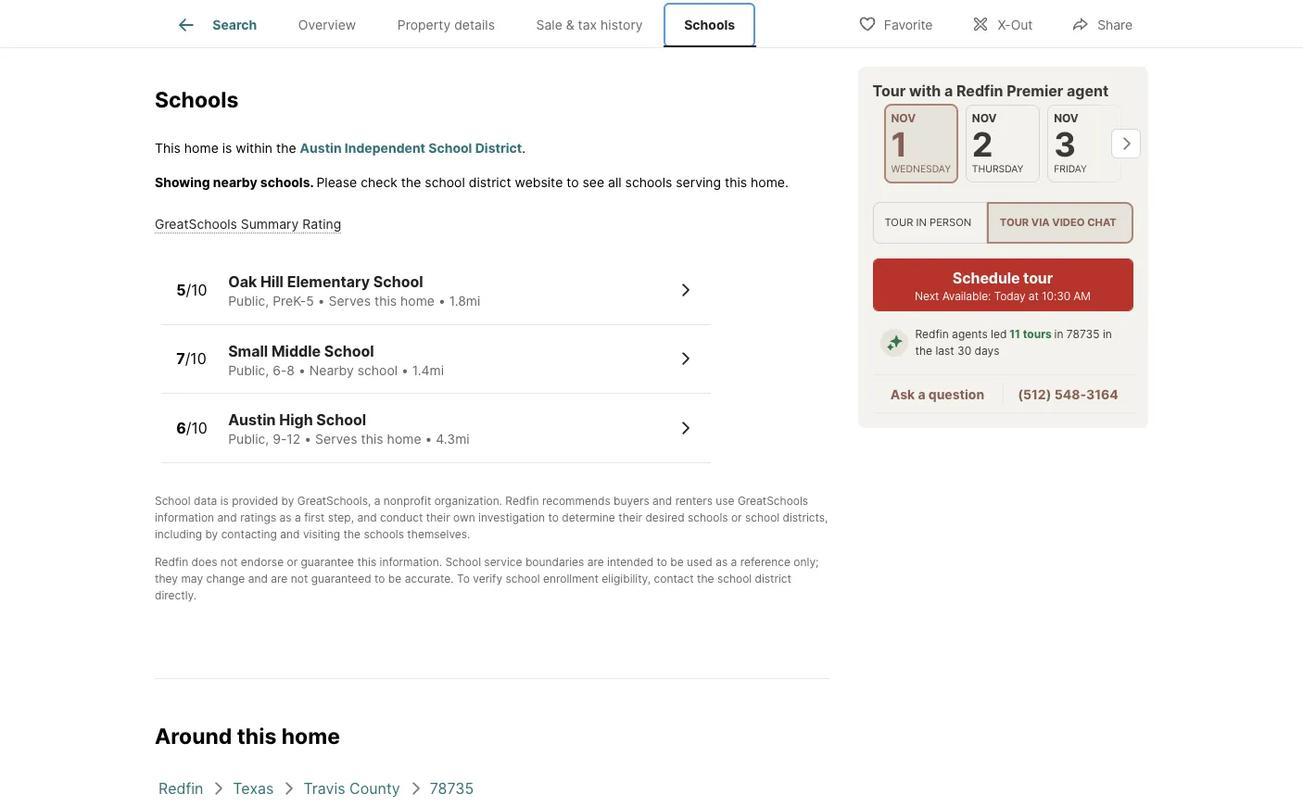 Task type: describe. For each thing, give the bounding box(es) containing it.
next image
[[1112, 129, 1141, 159]]

the inside 'first step, and conduct their own investigation to determine their desired schools or school districts, including by contacting and visiting the schools themselves.'
[[344, 527, 361, 541]]

school inside small middle school public, 6-8 • nearby school • 1.4mi
[[324, 342, 374, 360]]

greatschools summary rating
[[155, 216, 341, 232]]

last
[[936, 344, 955, 358]]

independent
[[345, 140, 426, 156]]

oak
[[228, 273, 257, 291]]

0 horizontal spatial are
[[271, 572, 288, 586]]

is for within
[[222, 140, 232, 156]]

78735 link
[[430, 780, 474, 799]]

district
[[475, 140, 522, 156]]

share
[[1098, 16, 1133, 32]]

they
[[155, 572, 178, 586]]

0 vertical spatial austin
[[300, 140, 342, 156]]

1 horizontal spatial in
[[1055, 328, 1064, 341]]

and up desired
[[653, 494, 673, 508]]

travis
[[304, 780, 345, 799]]

public, inside oak hill elementary school public, prek-5 • serves this home • 1.8mi
[[228, 293, 269, 309]]

greatschools summary rating link
[[155, 216, 341, 232]]

guaranteed
[[311, 572, 372, 586]]

districts,
[[783, 511, 828, 524]]

history
[[601, 17, 643, 33]]

/10 for 6
[[186, 419, 208, 437]]

redfin for redfin does not endorse or guarantee this information.
[[155, 555, 188, 569]]

the right check
[[401, 174, 421, 190]]

7 /10
[[176, 350, 207, 368]]

tour in person
[[886, 216, 972, 229]]

• down 'elementary'
[[318, 293, 325, 309]]

visiting
[[303, 527, 340, 541]]

0 vertical spatial not
[[221, 555, 238, 569]]

in the last 30 days
[[916, 328, 1113, 358]]

sale
[[536, 17, 563, 33]]

• right 12
[[304, 431, 312, 447]]

buyers
[[614, 494, 650, 508]]

0 horizontal spatial district
[[469, 174, 511, 190]]

public, for austin
[[228, 431, 269, 447]]

nov for 1
[[892, 111, 917, 125]]

11
[[1010, 328, 1021, 341]]

am
[[1075, 289, 1092, 303]]

(512)
[[1019, 387, 1052, 403]]

website
[[515, 174, 563, 190]]

30
[[958, 344, 972, 358]]

a right with
[[945, 82, 954, 100]]

be inside school service boundaries are intended to be used as a reference only; they may change and are not
[[671, 555, 684, 569]]

information
[[155, 511, 214, 524]]

guaranteed to be accurate. to verify school enrollment eligibility, contact the school district directly.
[[155, 572, 792, 602]]

by inside 'first step, and conduct their own investigation to determine their desired schools or school districts, including by contacting and visiting the schools themselves.'
[[205, 527, 218, 541]]

tax
[[578, 17, 597, 33]]

wednesday
[[892, 163, 952, 175]]

a inside school service boundaries are intended to be used as a reference only; they may change and are not
[[731, 555, 738, 569]]

and down ,
[[357, 511, 377, 524]]

• right 8
[[298, 362, 306, 378]]

.
[[522, 140, 526, 156]]

question
[[929, 387, 985, 403]]

public, for small
[[228, 362, 269, 378]]

home.
[[751, 174, 789, 190]]

showing
[[155, 174, 210, 190]]

this up guaranteed
[[357, 555, 377, 569]]

video
[[1053, 216, 1086, 229]]

today
[[995, 289, 1027, 303]]

conduct
[[380, 511, 423, 524]]

including
[[155, 527, 202, 541]]

the inside the guaranteed to be accurate. to verify school enrollment eligibility, contact the school district directly.
[[697, 572, 715, 586]]

texas
[[233, 780, 274, 799]]

ratings
[[240, 511, 277, 524]]

school inside oak hill elementary school public, prek-5 • serves this home • 1.8mi
[[374, 273, 424, 291]]

school inside austin high school public, 9-12 • serves this home • 4.3mi
[[317, 411, 366, 429]]

middle
[[272, 342, 321, 360]]

to inside school service boundaries are intended to be used as a reference only; they may change and are not
[[657, 555, 668, 569]]

a left first
[[295, 511, 301, 524]]

showing nearby schools. please check the school district website to see all schools serving this home.
[[155, 174, 789, 190]]

8
[[287, 362, 295, 378]]

provided
[[232, 494, 278, 508]]

enrollment
[[543, 572, 599, 586]]

desired
[[646, 511, 685, 524]]

austin high school public, 9-12 • serves this home • 4.3mi
[[228, 411, 470, 447]]

redfin for redfin
[[159, 780, 203, 799]]

share button
[[1056, 4, 1149, 42]]

schedule
[[954, 269, 1021, 288]]

led
[[992, 328, 1008, 341]]

use
[[716, 494, 735, 508]]

, a nonprofit organization. redfin recommends buyers and renters use greatschools information and ratings as a
[[155, 494, 809, 524]]

data
[[194, 494, 217, 508]]

a right ask
[[919, 387, 926, 403]]

x-out button
[[956, 4, 1049, 42]]

sale & tax history tab
[[516, 3, 664, 47]]

as inside school service boundaries are intended to be used as a reference only; they may change and are not
[[716, 555, 728, 569]]

contacting
[[221, 527, 277, 541]]

contact
[[654, 572, 694, 586]]

1.4mi
[[412, 362, 444, 378]]

district inside the guaranteed to be accurate. to verify school enrollment eligibility, contact the school district directly.
[[755, 572, 792, 586]]

school inside small middle school public, 6-8 • nearby school • 1.4mi
[[358, 362, 398, 378]]

to left see
[[567, 174, 579, 190]]

favorite
[[884, 16, 933, 32]]

1 vertical spatial or
[[287, 555, 298, 569]]

this
[[155, 140, 181, 156]]

with
[[910, 82, 942, 100]]

tour for tour via video chat
[[1001, 216, 1030, 229]]

5 /10
[[176, 281, 207, 299]]

investigation
[[479, 511, 545, 524]]

tours
[[1024, 328, 1053, 341]]

home inside oak hill elementary school public, prek-5 • serves this home • 1.8mi
[[401, 293, 435, 309]]

home right the this
[[184, 140, 219, 156]]

/10 for 7
[[185, 350, 207, 368]]

• left 1.4mi
[[402, 362, 409, 378]]

list box containing tour in person
[[873, 203, 1134, 244]]

nov 3 friday
[[1055, 111, 1088, 175]]

548-
[[1055, 387, 1087, 403]]

thursday
[[973, 163, 1025, 175]]

service
[[484, 555, 523, 569]]

all
[[608, 174, 622, 190]]

nov 2 thursday
[[973, 111, 1025, 175]]

this up texas
[[237, 724, 277, 750]]

4.3mi
[[436, 431, 470, 447]]

1 horizontal spatial are
[[588, 555, 604, 569]]

information.
[[380, 555, 442, 569]]

overview tab
[[278, 3, 377, 47]]

• left 4.3mi
[[425, 431, 432, 447]]

out
[[1011, 16, 1033, 32]]

as inside , a nonprofit organization. redfin recommends buyers and renters use greatschools information and ratings as a
[[280, 511, 292, 524]]

travis county link
[[304, 780, 400, 799]]

2 vertical spatial schools
[[364, 527, 404, 541]]

agent
[[1068, 82, 1110, 100]]

0 horizontal spatial 5
[[176, 281, 186, 299]]

favorite button
[[843, 4, 949, 42]]

does
[[192, 555, 217, 569]]

days
[[976, 344, 1001, 358]]

1.8mi
[[449, 293, 481, 309]]

intended
[[607, 555, 654, 569]]

6 /10
[[176, 419, 208, 437]]

themselves.
[[407, 527, 471, 541]]

3164
[[1087, 387, 1119, 403]]

determine
[[562, 511, 616, 524]]

nov for 2
[[973, 111, 998, 125]]

1
[[892, 124, 908, 165]]

to inside the guaranteed to be accurate. to verify school enrollment eligibility, contact the school district directly.
[[375, 572, 385, 586]]

recommends
[[542, 494, 611, 508]]

overview
[[298, 17, 356, 33]]

ask a question
[[891, 387, 985, 403]]

2 their from the left
[[619, 511, 643, 524]]

endorse
[[241, 555, 284, 569]]

redfin for redfin agents led 11 tours in 78735
[[916, 328, 950, 341]]

and up contacting
[[217, 511, 237, 524]]

first
[[304, 511, 325, 524]]

schools tab
[[664, 3, 756, 47]]

nov for 3
[[1055, 111, 1080, 125]]

ask
[[891, 387, 916, 403]]



Task type: locate. For each thing, give the bounding box(es) containing it.
small middle school public, 6-8 • nearby school • 1.4mi
[[228, 342, 444, 378]]

0 vertical spatial /10
[[186, 281, 207, 299]]

redfin up investigation
[[506, 494, 539, 508]]

available:
[[943, 289, 992, 303]]

5
[[176, 281, 186, 299], [306, 293, 314, 309]]

this inside austin high school public, 9-12 • serves this home • 4.3mi
[[361, 431, 384, 447]]

serves inside oak hill elementary school public, prek-5 • serves this home • 1.8mi
[[329, 293, 371, 309]]

own
[[453, 511, 475, 524]]

0 vertical spatial schools
[[684, 17, 735, 33]]

redfin down around
[[159, 780, 203, 799]]

•
[[318, 293, 325, 309], [439, 293, 446, 309], [298, 362, 306, 378], [402, 362, 409, 378], [304, 431, 312, 447], [425, 431, 432, 447]]

1 vertical spatial austin
[[228, 411, 276, 429]]

home up travis
[[282, 724, 340, 750]]

list box
[[873, 203, 1134, 244]]

a left reference
[[731, 555, 738, 569]]

in right 'tours' on the right of page
[[1055, 328, 1064, 341]]

2 horizontal spatial nov
[[1055, 111, 1080, 125]]

0 vertical spatial as
[[280, 511, 292, 524]]

1 vertical spatial be
[[388, 572, 402, 586]]

0 vertical spatial district
[[469, 174, 511, 190]]

6-
[[273, 362, 287, 378]]

0 horizontal spatial in
[[917, 216, 928, 229]]

x-
[[998, 16, 1011, 32]]

to down 'information.'
[[375, 572, 385, 586]]

1 horizontal spatial austin
[[300, 140, 342, 156]]

1 vertical spatial is
[[220, 494, 229, 508]]

0 vertical spatial or
[[732, 511, 742, 524]]

serves right 12
[[315, 431, 358, 447]]

the right within at the top left of the page
[[276, 140, 296, 156]]

1 horizontal spatial as
[[716, 555, 728, 569]]

public, down oak
[[228, 293, 269, 309]]

1 vertical spatial by
[[205, 527, 218, 541]]

tour left via
[[1001, 216, 1030, 229]]

a right ,
[[374, 494, 381, 508]]

schools down renters
[[688, 511, 728, 524]]

1 horizontal spatial 78735
[[1068, 328, 1101, 341]]

around this home
[[155, 724, 340, 750]]

redfin up they
[[155, 555, 188, 569]]

renters
[[676, 494, 713, 508]]

0 vertical spatial is
[[222, 140, 232, 156]]

0 horizontal spatial greatschools
[[155, 216, 237, 232]]

1 their from the left
[[426, 511, 450, 524]]

schools right "all"
[[626, 174, 673, 190]]

0 horizontal spatial or
[[287, 555, 298, 569]]

1 vertical spatial not
[[291, 572, 308, 586]]

0 horizontal spatial as
[[280, 511, 292, 524]]

within
[[236, 140, 273, 156]]

2 public, from the top
[[228, 362, 269, 378]]

1 horizontal spatial or
[[732, 511, 742, 524]]

5 inside oak hill elementary school public, prek-5 • serves this home • 1.8mi
[[306, 293, 314, 309]]

schools
[[626, 174, 673, 190], [688, 511, 728, 524], [364, 527, 404, 541]]

be up contact
[[671, 555, 684, 569]]

austin independent school district link
[[300, 140, 522, 156]]

schools right history
[[684, 17, 735, 33]]

school up 'showing nearby schools. please check the school district website to see all schools serving this home.'
[[429, 140, 472, 156]]

school right 'elementary'
[[374, 273, 424, 291]]

1 horizontal spatial schools
[[684, 17, 735, 33]]

tour for tour with a redfin premier agent
[[873, 82, 907, 100]]

this up small middle school public, 6-8 • nearby school • 1.4mi
[[375, 293, 397, 309]]

1 vertical spatial public,
[[228, 362, 269, 378]]

3 public, from the top
[[228, 431, 269, 447]]

this home is within the austin independent school district .
[[155, 140, 526, 156]]

and down endorse
[[248, 572, 268, 586]]

reference
[[741, 555, 791, 569]]

2 nov from the left
[[973, 111, 998, 125]]

and inside school service boundaries are intended to be used as a reference only; they may change and are not
[[248, 572, 268, 586]]

1 public, from the top
[[228, 293, 269, 309]]

0 horizontal spatial by
[[205, 527, 218, 541]]

0 horizontal spatial not
[[221, 555, 238, 569]]

directly.
[[155, 588, 197, 602]]

is for provided
[[220, 494, 229, 508]]

around
[[155, 724, 232, 750]]

or inside 'first step, and conduct their own investigation to determine their desired schools or school districts, including by contacting and visiting the schools themselves.'
[[732, 511, 742, 524]]

(512) 548-3164 link
[[1019, 387, 1119, 403]]

public, inside austin high school public, 9-12 • serves this home • 4.3mi
[[228, 431, 269, 447]]

schools inside tab
[[684, 17, 735, 33]]

school down reference
[[718, 572, 752, 586]]

in left "person"
[[917, 216, 928, 229]]

used
[[687, 555, 713, 569]]

tour left with
[[873, 82, 907, 100]]

this left "home." at the right of page
[[725, 174, 747, 190]]

x-out
[[998, 16, 1033, 32]]

search
[[213, 17, 257, 33]]

school right nearby
[[358, 362, 398, 378]]

school right "high"
[[317, 411, 366, 429]]

is left within at the top left of the page
[[222, 140, 232, 156]]

(512) 548-3164
[[1019, 387, 1119, 403]]

1 vertical spatial schools
[[155, 87, 239, 113]]

only;
[[794, 555, 819, 569]]

greatschools up districts,
[[738, 494, 809, 508]]

school inside 'first step, and conduct their own investigation to determine their desired schools or school districts, including by contacting and visiting the schools themselves.'
[[745, 511, 780, 524]]

0 vertical spatial 78735
[[1068, 328, 1101, 341]]

next
[[916, 289, 940, 303]]

high
[[279, 411, 313, 429]]

0 vertical spatial serves
[[329, 293, 371, 309]]

0 horizontal spatial their
[[426, 511, 450, 524]]

6
[[176, 419, 186, 437]]

agents
[[953, 328, 989, 341]]

a
[[945, 82, 954, 100], [919, 387, 926, 403], [374, 494, 381, 508], [295, 511, 301, 524], [731, 555, 738, 569]]

redfin up last
[[916, 328, 950, 341]]

schools
[[684, 17, 735, 33], [155, 87, 239, 113]]

the inside in the last 30 days
[[916, 344, 933, 358]]

/10 left the small
[[185, 350, 207, 368]]

10:30
[[1043, 289, 1072, 303]]

search link
[[176, 14, 257, 36]]

rating
[[303, 216, 341, 232]]

as right used
[[716, 555, 728, 569]]

school
[[425, 174, 465, 190], [358, 362, 398, 378], [745, 511, 780, 524], [506, 572, 540, 586], [718, 572, 752, 586]]

district
[[469, 174, 511, 190], [755, 572, 792, 586]]

0 horizontal spatial 78735
[[430, 780, 474, 799]]

district down reference
[[755, 572, 792, 586]]

eligibility,
[[602, 572, 651, 586]]

0 vertical spatial by
[[281, 494, 294, 508]]

1 horizontal spatial district
[[755, 572, 792, 586]]

to
[[457, 572, 470, 586]]

1 horizontal spatial schools
[[626, 174, 673, 190]]

0 vertical spatial public,
[[228, 293, 269, 309]]

by right the provided
[[281, 494, 294, 508]]

district down district
[[469, 174, 511, 190]]

redfin
[[957, 82, 1004, 100], [916, 328, 950, 341], [506, 494, 539, 508], [155, 555, 188, 569], [159, 780, 203, 799]]

chat
[[1088, 216, 1118, 229]]

1 horizontal spatial 5
[[306, 293, 314, 309]]

0 horizontal spatial schools
[[364, 527, 404, 541]]

1 vertical spatial district
[[755, 572, 792, 586]]

austin up 9-
[[228, 411, 276, 429]]

1 horizontal spatial their
[[619, 511, 643, 524]]

not
[[221, 555, 238, 569], [291, 572, 308, 586]]

school up nearby
[[324, 342, 374, 360]]

serves inside austin high school public, 9-12 • serves this home • 4.3mi
[[315, 431, 358, 447]]

change
[[206, 572, 245, 586]]

tour left "person"
[[886, 216, 914, 229]]

1 vertical spatial serves
[[315, 431, 358, 447]]

tab list containing search
[[155, 0, 771, 47]]

ask a question link
[[891, 387, 985, 403]]

greatschools down the showing
[[155, 216, 237, 232]]

1 nov from the left
[[892, 111, 917, 125]]

in inside list box
[[917, 216, 928, 229]]

9-
[[273, 431, 287, 447]]

to up contact
[[657, 555, 668, 569]]

austin inside austin high school public, 9-12 • serves this home • 4.3mi
[[228, 411, 276, 429]]

to down recommends
[[548, 511, 559, 524]]

tour for tour in person
[[886, 216, 914, 229]]

2 horizontal spatial in
[[1104, 328, 1113, 341]]

travis county
[[304, 780, 400, 799]]

to
[[567, 174, 579, 190], [548, 511, 559, 524], [657, 555, 668, 569], [375, 572, 385, 586]]

the down the step, on the left of page
[[344, 527, 361, 541]]

nov down agent
[[1055, 111, 1080, 125]]

boundaries
[[526, 555, 584, 569]]

school left districts,
[[745, 511, 780, 524]]

0 vertical spatial schools
[[626, 174, 673, 190]]

and up redfin does not endorse or guarantee this information. at bottom left
[[280, 527, 300, 541]]

this inside oak hill elementary school public, prek-5 • serves this home • 1.8mi
[[375, 293, 397, 309]]

the left last
[[916, 344, 933, 358]]

2 vertical spatial public,
[[228, 431, 269, 447]]

1 vertical spatial are
[[271, 572, 288, 586]]

2 vertical spatial /10
[[186, 419, 208, 437]]

0 vertical spatial be
[[671, 555, 684, 569]]

public, down the small
[[228, 362, 269, 378]]

school down the austin independent school district link on the left top of page
[[425, 174, 465, 190]]

see
[[583, 174, 605, 190]]

serves
[[329, 293, 371, 309], [315, 431, 358, 447]]

tour
[[1024, 269, 1054, 288]]

home inside austin high school public, 9-12 • serves this home • 4.3mi
[[387, 431, 422, 447]]

5 left oak
[[176, 281, 186, 299]]

the down used
[[697, 572, 715, 586]]

0 horizontal spatial be
[[388, 572, 402, 586]]

schools.
[[260, 174, 314, 190]]

step,
[[328, 511, 354, 524]]

school up to
[[445, 555, 481, 569]]

or right endorse
[[287, 555, 298, 569]]

as
[[280, 511, 292, 524], [716, 555, 728, 569]]

are up enrollment
[[588, 555, 604, 569]]

5 down 'elementary'
[[306, 293, 314, 309]]

may
[[181, 572, 203, 586]]

public,
[[228, 293, 269, 309], [228, 362, 269, 378], [228, 431, 269, 447]]

be
[[671, 555, 684, 569], [388, 572, 402, 586]]

home left 4.3mi
[[387, 431, 422, 447]]

verify
[[473, 572, 503, 586]]

not inside school service boundaries are intended to be used as a reference only; they may change and are not
[[291, 572, 308, 586]]

be down 'information.'
[[388, 572, 402, 586]]

12
[[287, 431, 301, 447]]

2 horizontal spatial greatschools
[[738, 494, 809, 508]]

the
[[276, 140, 296, 156], [401, 174, 421, 190], [916, 344, 933, 358], [344, 527, 361, 541], [697, 572, 715, 586]]

None button
[[885, 104, 959, 184], [967, 105, 1041, 183], [1048, 105, 1123, 183], [885, 104, 959, 184], [967, 105, 1041, 183], [1048, 105, 1123, 183]]

not down redfin does not endorse or guarantee this information. at bottom left
[[291, 572, 308, 586]]

1 horizontal spatial not
[[291, 572, 308, 586]]

nov inside the nov 3 friday
[[1055, 111, 1080, 125]]

nov down with
[[892, 111, 917, 125]]

at
[[1030, 289, 1040, 303]]

or down the use
[[732, 511, 742, 524]]

1 horizontal spatial be
[[671, 555, 684, 569]]

schools up the this
[[155, 87, 239, 113]]

1 vertical spatial as
[[716, 555, 728, 569]]

&
[[566, 17, 575, 33]]

guarantee
[[301, 555, 354, 569]]

1 horizontal spatial by
[[281, 494, 294, 508]]

school up information
[[155, 494, 191, 508]]

nov inside nov 2 thursday
[[973, 111, 998, 125]]

3
[[1055, 124, 1077, 165]]

1 horizontal spatial nov
[[973, 111, 998, 125]]

78735 right county
[[430, 780, 474, 799]]

property details tab
[[377, 3, 516, 47]]

public, inside small middle school public, 6-8 • nearby school • 1.4mi
[[228, 362, 269, 378]]

0 horizontal spatial austin
[[228, 411, 276, 429]]

accurate.
[[405, 572, 454, 586]]

by
[[281, 494, 294, 508], [205, 527, 218, 541]]

their up the themselves. at bottom left
[[426, 511, 450, 524]]

public, left 9-
[[228, 431, 269, 447]]

0 vertical spatial are
[[588, 555, 604, 569]]

be inside the guaranteed to be accurate. to verify school enrollment eligibility, contact the school district directly.
[[388, 572, 402, 586]]

• left 1.8mi
[[439, 293, 446, 309]]

is right data
[[220, 494, 229, 508]]

austin up please
[[300, 140, 342, 156]]

0 horizontal spatial nov
[[892, 111, 917, 125]]

school inside school service boundaries are intended to be used as a reference only; they may change and are not
[[445, 555, 481, 569]]

redfin inside , a nonprofit organization. redfin recommends buyers and renters use greatschools information and ratings as a
[[506, 494, 539, 508]]

their
[[426, 511, 450, 524], [619, 511, 643, 524]]

and
[[653, 494, 673, 508], [217, 511, 237, 524], [357, 511, 377, 524], [280, 527, 300, 541], [248, 572, 268, 586]]

1 horizontal spatial greatschools
[[297, 494, 368, 508]]

1 vertical spatial /10
[[185, 350, 207, 368]]

property details
[[398, 17, 495, 33]]

friday
[[1055, 163, 1088, 175]]

school service boundaries are intended to be used as a reference only; they may change and are not
[[155, 555, 819, 586]]

austin
[[300, 140, 342, 156], [228, 411, 276, 429]]

not up the change
[[221, 555, 238, 569]]

serves down 'elementary'
[[329, 293, 371, 309]]

nov down tour with a redfin premier agent
[[973, 111, 998, 125]]

3 nov from the left
[[1055, 111, 1080, 125]]

greatschools up the step, on the left of page
[[297, 494, 368, 508]]

1 vertical spatial 78735
[[430, 780, 474, 799]]

1 vertical spatial schools
[[688, 511, 728, 524]]

78735 down am
[[1068, 328, 1101, 341]]

tab list
[[155, 0, 771, 47]]

2 horizontal spatial schools
[[688, 511, 728, 524]]

as right ratings
[[280, 511, 292, 524]]

by up does
[[205, 527, 218, 541]]

to inside 'first step, and conduct their own investigation to determine their desired schools or school districts, including by contacting and visiting the schools themselves.'
[[548, 511, 559, 524]]

/10 down 7 /10
[[186, 419, 208, 437]]

prek-
[[273, 293, 306, 309]]

small
[[228, 342, 268, 360]]

are down endorse
[[271, 572, 288, 586]]

/10 for 5
[[186, 281, 207, 299]]

in inside in the last 30 days
[[1104, 328, 1113, 341]]

in up 3164
[[1104, 328, 1113, 341]]

home
[[184, 140, 219, 156], [401, 293, 435, 309], [387, 431, 422, 447], [282, 724, 340, 750]]

/10 left oak
[[186, 281, 207, 299]]

in
[[917, 216, 928, 229], [1055, 328, 1064, 341], [1104, 328, 1113, 341]]

school
[[429, 140, 472, 156], [374, 273, 424, 291], [324, 342, 374, 360], [317, 411, 366, 429], [155, 494, 191, 508], [445, 555, 481, 569]]

nearby
[[213, 174, 257, 190]]

home left 1.8mi
[[401, 293, 435, 309]]

school down "service"
[[506, 572, 540, 586]]

their down buyers
[[619, 511, 643, 524]]

this up ,
[[361, 431, 384, 447]]

0 horizontal spatial schools
[[155, 87, 239, 113]]

redfin up the 2
[[957, 82, 1004, 100]]

person
[[931, 216, 972, 229]]

greatschools inside , a nonprofit organization. redfin recommends buyers and renters use greatschools information and ratings as a
[[738, 494, 809, 508]]

schools down conduct
[[364, 527, 404, 541]]

nov inside the nov 1 wednesday
[[892, 111, 917, 125]]



Task type: vqa. For each thing, say whether or not it's contained in the screenshot.
information
yes



